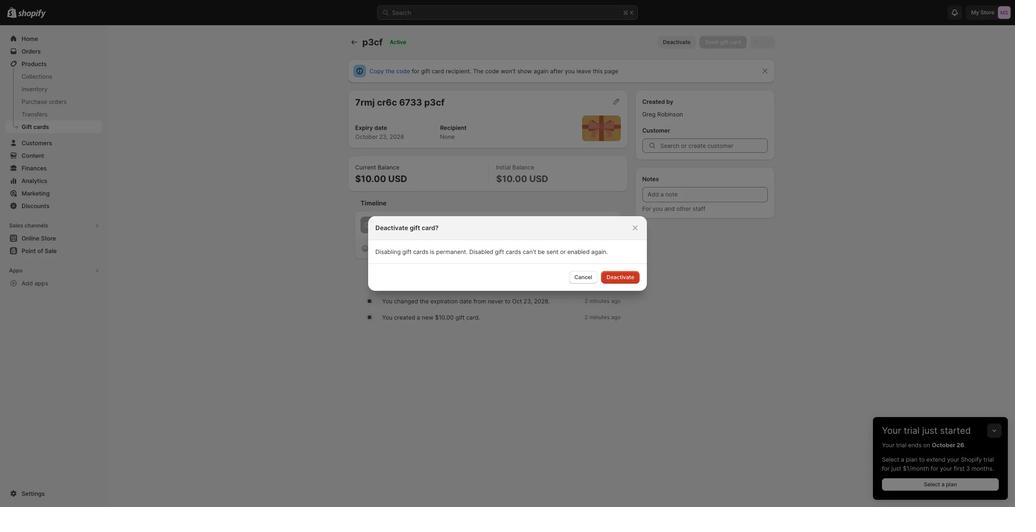 Task type: describe. For each thing, give the bounding box(es) containing it.
your trial just started button
[[873, 417, 1008, 436]]

7rmj cr6c 6733 p3cf button
[[355, 97, 445, 108]]

⌘
[[623, 9, 628, 16]]

settings link
[[5, 487, 103, 500]]

2 for you changed the expiration date from never to oct 23, 2028.
[[585, 298, 588, 305]]

products link
[[5, 58, 103, 70]]

2 for you created a new $10.00 gift card.
[[585, 314, 588, 321]]

cr6c
[[377, 97, 397, 108]]

7rmj
[[355, 97, 375, 108]]

page
[[605, 67, 618, 75]]

gift cards link
[[5, 120, 103, 133]]

1 horizontal spatial $10.00
[[435, 314, 454, 321]]

you for only you and other staff can see comments
[[523, 261, 532, 268]]

balance for current balance $10.00 usd
[[378, 164, 400, 171]]

disabled
[[469, 248, 493, 255]]

purchase orders
[[22, 98, 67, 105]]

only
[[510, 261, 521, 268]]

home link
[[5, 32, 103, 45]]

can't
[[523, 248, 536, 255]]

be
[[538, 248, 545, 255]]

add
[[22, 280, 33, 287]]

0 horizontal spatial cards
[[33, 123, 49, 130]]

sent
[[547, 248, 559, 255]]

1 horizontal spatial for
[[882, 465, 890, 472]]

a for select a plan to extend your shopify trial for just $1/month for your first 3 months.
[[901, 456, 904, 463]]

1 horizontal spatial p3cf
[[424, 97, 445, 108]]

2 horizontal spatial cards
[[506, 248, 521, 255]]

select a plan to extend your shopify trial for just $1/month for your first 3 months.
[[882, 456, 994, 472]]

disabling gift cards is permanent. disabled gift cards can't be sent or enabled again.
[[375, 248, 608, 255]]

1 horizontal spatial cards
[[413, 248, 429, 255]]

orders
[[49, 98, 67, 105]]

or
[[560, 248, 566, 255]]

greg robinson
[[642, 111, 683, 118]]

plan for select a plan
[[946, 481, 957, 488]]

gift left card.
[[455, 314, 465, 321]]

0 horizontal spatial to
[[505, 298, 511, 305]]

sales channels button
[[5, 219, 103, 232]]

2 minutes ago for you created a new $10.00 gift card.
[[585, 314, 621, 321]]

greg
[[642, 111, 656, 118]]

the
[[473, 67, 484, 75]]

recipient
[[440, 124, 467, 131]]

expiry
[[355, 124, 373, 131]]

gift left card
[[421, 67, 430, 75]]

again
[[534, 67, 549, 75]]

copy the code for gift card recipient. the code won't show again after you leave this page
[[370, 67, 618, 75]]

6733
[[399, 97, 422, 108]]

never
[[488, 298, 503, 305]]

disabling
[[375, 248, 401, 255]]

to inside 'select a plan to extend your shopify trial for just $1/month for your first 3 months.'
[[919, 456, 925, 463]]

initial balance $10.00 usd
[[496, 164, 548, 184]]

Leave a comment... text field
[[383, 221, 615, 230]]

for you and other staff
[[642, 205, 706, 212]]

none
[[440, 133, 455, 140]]

permanent.
[[436, 248, 468, 255]]

robinson
[[657, 111, 683, 118]]

apps button
[[5, 264, 103, 277]]

timeline
[[361, 199, 387, 207]]

leave
[[577, 67, 591, 75]]

cancel
[[574, 274, 592, 281]]

expiration
[[430, 298, 458, 305]]

0 horizontal spatial deactivate
[[375, 224, 408, 232]]

shopify
[[961, 456, 982, 463]]

1 vertical spatial deactivate button
[[601, 271, 640, 284]]

your for your trial ends on october 26 .
[[882, 442, 895, 449]]

and for for
[[665, 205, 675, 212]]

gift
[[22, 123, 32, 130]]

changed
[[394, 298, 418, 305]]

ago for you changed the expiration date from never to oct 23, 2028.
[[611, 298, 621, 305]]

notes
[[642, 175, 659, 183]]

gift right disabling
[[402, 248, 412, 255]]

your trial just started
[[882, 425, 971, 436]]

discounts link
[[5, 200, 103, 212]]

oct
[[512, 298, 522, 305]]

gift left card?
[[410, 224, 420, 232]]

other for only
[[544, 261, 558, 268]]

recipient.
[[446, 67, 471, 75]]

purchase orders link
[[5, 95, 103, 108]]

transfers link
[[5, 108, 103, 120]]

for
[[642, 205, 651, 212]]

apps
[[34, 280, 48, 287]]

other for for
[[676, 205, 691, 212]]

you for you created a new $10.00 gift card.
[[382, 314, 392, 321]]

active
[[390, 39, 406, 45]]

copy
[[370, 67, 384, 75]]

channels
[[24, 222, 48, 229]]

1 horizontal spatial you
[[565, 67, 575, 75]]

0 horizontal spatial for
[[412, 67, 419, 75]]

staff for for you and other staff
[[693, 205, 706, 212]]

date inside expiry date october 23, 2028
[[374, 124, 387, 131]]

2 horizontal spatial for
[[931, 465, 938, 472]]

balance for initial balance $10.00 usd
[[512, 164, 534, 171]]

apps
[[9, 267, 23, 274]]

usd for initial balance $10.00 usd
[[529, 174, 548, 184]]

avatar with initials g r image
[[361, 217, 377, 233]]

search
[[392, 9, 411, 16]]

products
[[22, 60, 47, 67]]

minutes for you created a new $10.00 gift card.
[[590, 314, 610, 321]]

first
[[954, 465, 965, 472]]

$10.00 for initial balance $10.00 usd
[[496, 174, 527, 184]]

select a plan
[[924, 481, 957, 488]]

2028.
[[534, 298, 550, 305]]

cancel button
[[569, 271, 598, 284]]

gift right disabled
[[495, 248, 504, 255]]

select for select a plan to extend your shopify trial for just $1/month for your first 3 months.
[[882, 456, 899, 463]]



Task type: locate. For each thing, give the bounding box(es) containing it.
to left oct
[[505, 298, 511, 305]]

23, right oct
[[524, 298, 532, 305]]

1 horizontal spatial date
[[459, 298, 472, 305]]

shopify image
[[18, 9, 46, 18]]

balance right current
[[378, 164, 400, 171]]

home
[[22, 35, 38, 42]]

inventory
[[22, 85, 48, 93]]

code right the
[[485, 67, 499, 75]]

october
[[355, 133, 378, 140], [932, 442, 955, 449]]

0 vertical spatial ago
[[611, 298, 621, 305]]

trial up "ends" on the right bottom
[[904, 425, 920, 436]]

won't
[[501, 67, 516, 75]]

0 horizontal spatial p3cf
[[362, 37, 383, 48]]

customer
[[642, 127, 670, 134]]

1 vertical spatial trial
[[896, 442, 907, 449]]

for
[[412, 67, 419, 75], [882, 465, 890, 472], [931, 465, 938, 472]]

balance inside initial balance $10.00 usd
[[512, 164, 534, 171]]

purchase
[[22, 98, 47, 105]]

1 usd from the left
[[388, 174, 407, 184]]

current balance $10.00 usd
[[355, 164, 407, 184]]

2 minutes from the top
[[590, 314, 610, 321]]

just left $1/month
[[891, 465, 901, 472]]

just up on
[[922, 425, 938, 436]]

0 vertical spatial you
[[565, 67, 575, 75]]

card
[[432, 67, 444, 75]]

just inside dropdown button
[[922, 425, 938, 436]]

0 horizontal spatial the
[[386, 67, 395, 75]]

1 vertical spatial just
[[891, 465, 901, 472]]

0 horizontal spatial plan
[[906, 456, 918, 463]]

23, inside expiry date october 23, 2028
[[379, 133, 388, 140]]

created
[[642, 98, 665, 105]]

1 vertical spatial deactivate
[[375, 224, 408, 232]]

0 horizontal spatial date
[[374, 124, 387, 131]]

2 code from the left
[[485, 67, 499, 75]]

0 vertical spatial you
[[382, 298, 392, 305]]

1 vertical spatial and
[[533, 261, 543, 268]]

1 horizontal spatial the
[[420, 298, 429, 305]]

select inside 'select a plan to extend your shopify trial for just $1/month for your first 3 months.'
[[882, 456, 899, 463]]

1 horizontal spatial and
[[665, 205, 675, 212]]

0 horizontal spatial usd
[[388, 174, 407, 184]]

1 horizontal spatial deactivate button
[[658, 36, 696, 49]]

you right after
[[565, 67, 575, 75]]

trial
[[904, 425, 920, 436], [896, 442, 907, 449], [984, 456, 994, 463]]

see
[[583, 261, 593, 268]]

1 vertical spatial october
[[932, 442, 955, 449]]

you left changed at left
[[382, 298, 392, 305]]

2 vertical spatial a
[[942, 481, 945, 488]]

only you and other staff can see comments
[[510, 261, 621, 268]]

2 horizontal spatial deactivate
[[663, 39, 691, 45]]

1 vertical spatial plan
[[946, 481, 957, 488]]

0 vertical spatial select
[[882, 456, 899, 463]]

just inside 'select a plan to extend your shopify trial for just $1/month for your first 3 months.'
[[891, 465, 901, 472]]

2 vertical spatial you
[[523, 261, 532, 268]]

0 vertical spatial 2
[[585, 298, 588, 305]]

0 horizontal spatial october
[[355, 133, 378, 140]]

copy the code button
[[364, 65, 416, 77]]

2 minutes ago for you changed the expiration date from never to oct 23, 2028.
[[585, 298, 621, 305]]

0 vertical spatial other
[[676, 205, 691, 212]]

for left $1/month
[[882, 465, 890, 472]]

after
[[550, 67, 563, 75]]

a down 'select a plan to extend your shopify trial for just $1/month for your first 3 months.'
[[942, 481, 945, 488]]

just
[[922, 425, 938, 436], [891, 465, 901, 472]]

0 horizontal spatial code
[[396, 67, 410, 75]]

october inside expiry date october 23, 2028
[[355, 133, 378, 140]]

1 your from the top
[[882, 425, 901, 436]]

1 vertical spatial a
[[901, 456, 904, 463]]

0 horizontal spatial 23,
[[379, 133, 388, 140]]

gift cards
[[22, 123, 49, 130]]

your
[[947, 456, 959, 463], [940, 465, 952, 472]]

a up $1/month
[[901, 456, 904, 463]]

trial for just
[[904, 425, 920, 436]]

select
[[882, 456, 899, 463], [924, 481, 940, 488]]

ago
[[611, 298, 621, 305], [611, 314, 621, 321]]

plan inside 'select a plan to extend your shopify trial for just $1/month for your first 3 months.'
[[906, 456, 918, 463]]

0 vertical spatial 2 minutes ago
[[585, 298, 621, 305]]

trial up months.
[[984, 456, 994, 463]]

2 horizontal spatial you
[[653, 205, 663, 212]]

2 you from the top
[[382, 314, 392, 321]]

sales
[[9, 222, 23, 229]]

to
[[505, 298, 511, 305], [919, 456, 925, 463]]

for left card
[[412, 67, 419, 75]]

0 horizontal spatial a
[[417, 314, 420, 321]]

26
[[957, 442, 964, 449]]

card?
[[422, 224, 439, 232]]

cards left is
[[413, 248, 429, 255]]

1 horizontal spatial other
[[676, 205, 691, 212]]

1 vertical spatial you
[[382, 314, 392, 321]]

usd inside current balance $10.00 usd
[[388, 174, 407, 184]]

you
[[565, 67, 575, 75], [653, 205, 663, 212], [523, 261, 532, 268]]

collections
[[22, 73, 52, 80]]

your inside dropdown button
[[882, 425, 901, 436]]

your trial just started element
[[873, 441, 1008, 500]]

2 minutes ago
[[585, 298, 621, 305], [585, 314, 621, 321]]

1 horizontal spatial october
[[932, 442, 955, 449]]

$10.00
[[355, 174, 386, 184], [496, 174, 527, 184], [435, 314, 454, 321]]

1 vertical spatial minutes
[[590, 314, 610, 321]]

your trial ends on october 26 .
[[882, 442, 966, 449]]

2 horizontal spatial a
[[942, 481, 945, 488]]

plan up $1/month
[[906, 456, 918, 463]]

2 usd from the left
[[529, 174, 548, 184]]

$10.00 for current balance $10.00 usd
[[355, 174, 386, 184]]

1 horizontal spatial staff
[[693, 205, 706, 212]]

a for select a plan
[[942, 481, 945, 488]]

1 vertical spatial 23,
[[524, 298, 532, 305]]

your left first
[[940, 465, 952, 472]]

your up first
[[947, 456, 959, 463]]

extend
[[927, 456, 946, 463]]

from
[[474, 298, 486, 305]]

other right for
[[676, 205, 691, 212]]

you left created
[[382, 314, 392, 321]]

transfers
[[22, 111, 48, 118]]

current
[[355, 164, 376, 171]]

0 vertical spatial and
[[665, 205, 675, 212]]

card.
[[466, 314, 480, 321]]

for down extend
[[931, 465, 938, 472]]

minutes
[[590, 298, 610, 305], [590, 314, 610, 321]]

2 balance from the left
[[512, 164, 534, 171]]

0 horizontal spatial select
[[882, 456, 899, 463]]

the up new
[[420, 298, 429, 305]]

you
[[382, 298, 392, 305], [382, 314, 392, 321]]

1 vertical spatial the
[[420, 298, 429, 305]]

expiry date october 23, 2028
[[355, 124, 404, 140]]

october down "expiry"
[[355, 133, 378, 140]]

1 2 from the top
[[585, 298, 588, 305]]

deactivate for the right the "deactivate" button
[[663, 39, 691, 45]]

usd for current balance $10.00 usd
[[388, 174, 407, 184]]

3
[[966, 465, 970, 472]]

trial for ends
[[896, 442, 907, 449]]

show
[[517, 67, 532, 75]]

to up $1/month
[[919, 456, 925, 463]]

0 vertical spatial minutes
[[590, 298, 610, 305]]

your left "ends" on the right bottom
[[882, 442, 895, 449]]

1 horizontal spatial to
[[919, 456, 925, 463]]

you right only
[[523, 261, 532, 268]]

0 vertical spatial 23,
[[379, 133, 388, 140]]

0 horizontal spatial staff
[[560, 261, 571, 268]]

0 horizontal spatial balance
[[378, 164, 400, 171]]

2 your from the top
[[882, 442, 895, 449]]

1 horizontal spatial 23,
[[524, 298, 532, 305]]

p3cf left active
[[362, 37, 383, 48]]

0 horizontal spatial you
[[523, 261, 532, 268]]

2 2 from the top
[[585, 314, 588, 321]]

$10.00 inside current balance $10.00 usd
[[355, 174, 386, 184]]

enabled
[[567, 248, 590, 255]]

add apps button
[[5, 277, 103, 290]]

deactivate for the bottommost the "deactivate" button
[[607, 274, 634, 281]]

you right for
[[653, 205, 663, 212]]

1 vertical spatial to
[[919, 456, 925, 463]]

1 vertical spatial select
[[924, 481, 940, 488]]

1 horizontal spatial code
[[485, 67, 499, 75]]

$10.00 down initial
[[496, 174, 527, 184]]

balance right initial
[[512, 164, 534, 171]]

$10.00 down expiration at the left of page
[[435, 314, 454, 321]]

select down 'your trial ends on october 26 .'
[[882, 456, 899, 463]]

usd
[[388, 174, 407, 184], [529, 174, 548, 184]]

plan for select a plan to extend your shopify trial for just $1/month for your first 3 months.
[[906, 456, 918, 463]]

the right copy
[[386, 67, 395, 75]]

0 vertical spatial deactivate
[[663, 39, 691, 45]]

1 vertical spatial p3cf
[[424, 97, 445, 108]]

1 ago from the top
[[611, 298, 621, 305]]

usd inside initial balance $10.00 usd
[[529, 174, 548, 184]]

1 horizontal spatial a
[[901, 456, 904, 463]]

plan
[[906, 456, 918, 463], [946, 481, 957, 488]]

this
[[593, 67, 603, 75]]

1 2 minutes ago from the top
[[585, 298, 621, 305]]

0 vertical spatial p3cf
[[362, 37, 383, 48]]

2 2 minutes ago from the top
[[585, 314, 621, 321]]

trial left "ends" on the right bottom
[[896, 442, 907, 449]]

code right copy
[[396, 67, 410, 75]]

recipient none
[[440, 124, 467, 140]]

plan down first
[[946, 481, 957, 488]]

select down 'select a plan to extend your shopify trial for just $1/month for your first 3 months.'
[[924, 481, 940, 488]]

select inside 'select a plan' link
[[924, 481, 940, 488]]

0 vertical spatial date
[[374, 124, 387, 131]]

0 horizontal spatial just
[[891, 465, 901, 472]]

1 vertical spatial other
[[544, 261, 558, 268]]

1 vertical spatial 2
[[585, 314, 588, 321]]

1 horizontal spatial deactivate
[[607, 274, 634, 281]]

minutes for you changed the expiration date from never to oct 23, 2028.
[[590, 298, 610, 305]]

2
[[585, 298, 588, 305], [585, 314, 588, 321]]

1 horizontal spatial just
[[922, 425, 938, 436]]

$10.00 down current
[[355, 174, 386, 184]]

a inside 'select a plan to extend your shopify trial for just $1/month for your first 3 months.'
[[901, 456, 904, 463]]

your up 'your trial ends on october 26 .'
[[882, 425, 901, 436]]

and down be at the right
[[533, 261, 543, 268]]

other
[[676, 205, 691, 212], [544, 261, 558, 268]]

by
[[666, 98, 673, 105]]

1 horizontal spatial plan
[[946, 481, 957, 488]]

a left new
[[417, 314, 420, 321]]

and for only
[[533, 261, 543, 268]]

0 vertical spatial the
[[386, 67, 395, 75]]

0 vertical spatial just
[[922, 425, 938, 436]]

october up extend
[[932, 442, 955, 449]]

october inside your trial just started element
[[932, 442, 955, 449]]

0 horizontal spatial deactivate button
[[601, 271, 640, 284]]

you created a new $10.00 gift card.
[[382, 314, 480, 321]]

0 vertical spatial a
[[417, 314, 420, 321]]

2028
[[390, 133, 404, 140]]

⌘ k
[[623, 9, 634, 16]]

0 vertical spatial deactivate button
[[658, 36, 696, 49]]

ago for you created a new $10.00 gift card.
[[611, 314, 621, 321]]

you for for you and other staff
[[653, 205, 663, 212]]

balance inside current balance $10.00 usd
[[378, 164, 400, 171]]

1 balance from the left
[[378, 164, 400, 171]]

1 you from the top
[[382, 298, 392, 305]]

1 vertical spatial date
[[459, 298, 472, 305]]

date left from at the left bottom of the page
[[459, 298, 472, 305]]

p3cf right the 6733
[[424, 97, 445, 108]]

inventory link
[[5, 83, 103, 95]]

and right for
[[665, 205, 675, 212]]

deactivate gift card?
[[375, 224, 439, 232]]

your for your trial just started
[[882, 425, 901, 436]]

0 vertical spatial to
[[505, 298, 511, 305]]

1 vertical spatial you
[[653, 205, 663, 212]]

started
[[940, 425, 971, 436]]

collections link
[[5, 70, 103, 83]]

ends
[[908, 442, 922, 449]]

0 vertical spatial trial
[[904, 425, 920, 436]]

new
[[422, 314, 433, 321]]

created
[[394, 314, 415, 321]]

select for select a plan
[[924, 481, 940, 488]]

1 horizontal spatial balance
[[512, 164, 534, 171]]

1 code from the left
[[396, 67, 410, 75]]

1 vertical spatial 2 minutes ago
[[585, 314, 621, 321]]

months.
[[972, 465, 994, 472]]

trial inside your trial just started dropdown button
[[904, 425, 920, 436]]

created by
[[642, 98, 673, 105]]

cards down transfers
[[33, 123, 49, 130]]

23, left 2028
[[379, 133, 388, 140]]

staff for only you and other staff can see comments
[[560, 261, 571, 268]]

deactivate button
[[658, 36, 696, 49], [601, 271, 640, 284]]

deactivate gift card? dialog
[[0, 216, 1015, 291]]

staff
[[693, 205, 706, 212], [560, 261, 571, 268]]

k
[[630, 9, 634, 16]]

date right "expiry"
[[374, 124, 387, 131]]

select a plan link
[[882, 478, 999, 491]]

other down sent
[[544, 261, 558, 268]]

0 vertical spatial your
[[882, 425, 901, 436]]

is
[[430, 248, 435, 255]]

0 vertical spatial staff
[[693, 205, 706, 212]]

you for you changed the expiration date from never to oct 23, 2028.
[[382, 298, 392, 305]]

1 minutes from the top
[[590, 298, 610, 305]]

the
[[386, 67, 395, 75], [420, 298, 429, 305]]

2 vertical spatial trial
[[984, 456, 994, 463]]

1 vertical spatial staff
[[560, 261, 571, 268]]

cards up only
[[506, 248, 521, 255]]

0 vertical spatial october
[[355, 133, 378, 140]]

can
[[573, 261, 582, 268]]

2 vertical spatial deactivate
[[607, 274, 634, 281]]

trial inside 'select a plan to extend your shopify trial for just $1/month for your first 3 months.'
[[984, 456, 994, 463]]

1 vertical spatial your
[[882, 442, 895, 449]]

cards
[[33, 123, 49, 130], [413, 248, 429, 255], [506, 248, 521, 255]]

1 vertical spatial ago
[[611, 314, 621, 321]]

0 horizontal spatial and
[[533, 261, 543, 268]]

1 vertical spatial your
[[940, 465, 952, 472]]

$1/month
[[903, 465, 929, 472]]

sales channels
[[9, 222, 48, 229]]

and
[[665, 205, 675, 212], [533, 261, 543, 268]]

1 horizontal spatial usd
[[529, 174, 548, 184]]

2 ago from the top
[[611, 314, 621, 321]]

0 horizontal spatial other
[[544, 261, 558, 268]]

0 vertical spatial your
[[947, 456, 959, 463]]

add apps
[[22, 280, 48, 287]]

$10.00 inside initial balance $10.00 usd
[[496, 174, 527, 184]]

0 vertical spatial plan
[[906, 456, 918, 463]]

1 horizontal spatial select
[[924, 481, 940, 488]]



Task type: vqa. For each thing, say whether or not it's contained in the screenshot.
on
yes



